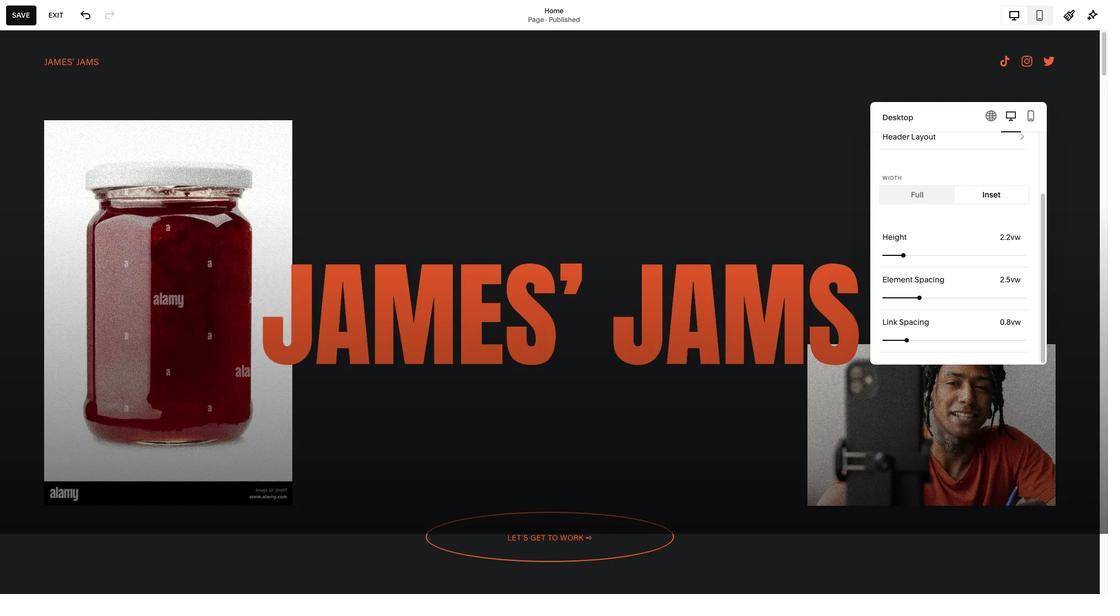 Task type: locate. For each thing, give the bounding box(es) containing it.
inset button
[[955, 186, 1029, 204]]

desktop button
[[871, 102, 1047, 132]]

spacing
[[915, 275, 945, 285], [900, 317, 930, 327]]

marketing link
[[18, 108, 123, 121]]

save
[[12, 11, 30, 19]]

height
[[883, 232, 907, 242]]

peterson
[[66, 497, 94, 505]]

contacts link
[[18, 127, 123, 141]]

settings link
[[18, 440, 123, 453]]

library
[[44, 421, 74, 432]]

spacing up "element spacing" range field
[[915, 275, 945, 285]]

exit button
[[42, 5, 70, 25]]

width
[[883, 175, 903, 181]]

full button
[[881, 186, 955, 204]]

2 vertical spatial tab list
[[881, 186, 1029, 204]]

marketing
[[18, 108, 61, 119]]

published
[[549, 15, 580, 23]]

1 vertical spatial spacing
[[900, 317, 930, 327]]

0 vertical spatial tab list
[[1002, 6, 1053, 24]]

spacing right link
[[900, 317, 930, 327]]

tab list
[[1002, 6, 1053, 24], [982, 102, 1041, 132], [881, 186, 1029, 204]]

0 vertical spatial spacing
[[915, 275, 945, 285]]

home page · published
[[528, 6, 580, 23]]

james.peterson1902@gmail.com
[[44, 505, 145, 514]]

mobile image
[[1025, 109, 1038, 122]]

inset
[[983, 190, 1001, 200]]

exit
[[48, 11, 64, 19]]

1 vertical spatial tab list
[[982, 102, 1041, 132]]

website
[[18, 68, 53, 79]]

element
[[883, 275, 913, 285]]

full
[[912, 190, 924, 200]]

Link Spacing text field
[[1001, 316, 1024, 328]]

Element Spacing range field
[[883, 286, 1027, 310]]



Task type: describe. For each thing, give the bounding box(es) containing it.
settings
[[18, 441, 53, 452]]

global image
[[985, 109, 998, 122]]

james peterson james.peterson1902@gmail.com
[[44, 497, 145, 514]]

james
[[44, 497, 65, 505]]

header layout
[[883, 132, 936, 142]]

Height range field
[[883, 243, 1027, 267]]

analytics link
[[18, 147, 123, 161]]

spacing for element spacing
[[915, 275, 945, 285]]

link
[[883, 317, 898, 327]]

asset
[[18, 421, 42, 432]]

element spacing
[[883, 275, 945, 285]]

page
[[528, 15, 544, 23]]

home
[[545, 6, 564, 15]]

save button
[[6, 5, 36, 25]]

contacts
[[18, 128, 56, 139]]

analytics
[[18, 148, 57, 159]]

spacing for link spacing
[[900, 317, 930, 327]]

desktop
[[883, 112, 914, 122]]

tab list containing full
[[881, 186, 1029, 204]]

link spacing
[[883, 317, 930, 327]]

scheduling
[[18, 168, 66, 179]]

Height text field
[[1001, 231, 1024, 243]]

asset library link
[[18, 420, 123, 434]]

asset library
[[18, 421, 74, 432]]

website link
[[18, 68, 123, 81]]

layout
[[912, 132, 936, 142]]

header
[[883, 132, 910, 142]]

·
[[546, 15, 548, 23]]

desktop image
[[1005, 109, 1018, 122]]

scheduling link
[[18, 167, 123, 180]]

Element Spacing text field
[[1001, 274, 1024, 286]]

Link Spacing range field
[[883, 328, 1027, 352]]



Task type: vqa. For each thing, say whether or not it's contained in the screenshot.
Edit Button
no



